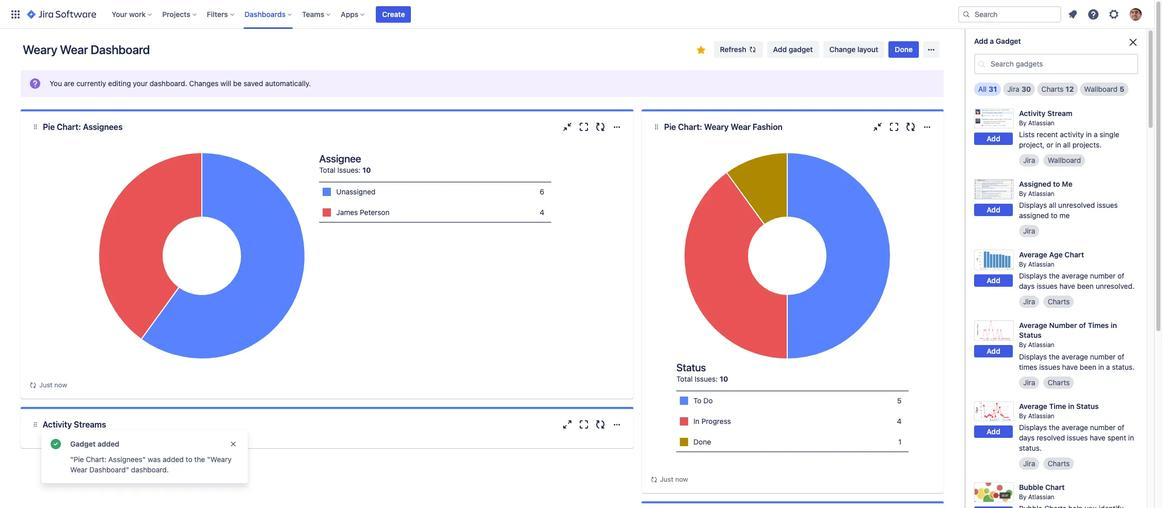 Task type: locate. For each thing, give the bounding box(es) containing it.
done link down in progress 'link'
[[694, 437, 898, 448]]

0 horizontal spatial added
[[98, 440, 119, 449]]

activity up lists
[[1019, 109, 1046, 118]]

2 horizontal spatial a
[[1106, 363, 1110, 372]]

all
[[1063, 141, 1071, 149], [1049, 201, 1057, 210]]

10 inside status total issues: 10
[[720, 375, 728, 384]]

add button down assigned to me image
[[974, 204, 1013, 216]]

1 atlassian from the top
[[1028, 119, 1055, 127]]

weary wear dashboard
[[23, 42, 150, 57]]

the up resolved
[[1049, 423, 1060, 432]]

0 vertical spatial status
[[1019, 331, 1042, 340]]

add button for displays the average number of days issues have been unresolved.
[[974, 275, 1013, 287]]

1 horizontal spatial all
[[1063, 141, 1071, 149]]

10 inside assignee total issues: 10
[[363, 166, 371, 175]]

average left number
[[1019, 321, 1048, 330]]

done
[[895, 45, 913, 54], [694, 438, 711, 447]]

issues right the times
[[1039, 363, 1060, 372]]

2 vertical spatial number
[[1090, 423, 1116, 432]]

1 vertical spatial just now
[[660, 476, 688, 484]]

issues right resolved
[[1067, 434, 1088, 442]]

now inside pie chart: assignees region
[[54, 381, 67, 389]]

assignee total issues: 10
[[319, 153, 371, 175]]

change layout
[[830, 45, 878, 54]]

add button down average time in status image
[[974, 426, 1013, 438]]

add down assigned to me image
[[987, 205, 1001, 214]]

refresh pie chart: assignees image
[[594, 121, 607, 133]]

0 vertical spatial dashboard.
[[150, 79, 187, 88]]

0 vertical spatial activity
[[1019, 109, 1046, 118]]

1 vertical spatial wallboard
[[1048, 156, 1081, 165]]

banner containing your work
[[0, 0, 1155, 29]]

been left unresolved. at the right bottom
[[1077, 282, 1094, 291]]

2 horizontal spatial status
[[1076, 402, 1099, 411]]

average down age
[[1062, 272, 1088, 281]]

total inside status total issues: 10
[[677, 375, 693, 384]]

just right an arrow curved in a circular way on the button that refreshes the dashboard icon
[[660, 476, 674, 484]]

0 horizontal spatial 4
[[540, 208, 544, 217]]

by down bubble
[[1019, 493, 1027, 501]]

0 vertical spatial 10
[[363, 166, 371, 175]]

number inside 'average number of times in status by atlassian displays the average number of times issues have been in a status.'
[[1090, 352, 1116, 361]]

days inside average age chart by atlassian displays the average number of days issues have been unresolved.
[[1019, 282, 1035, 291]]

issues:
[[337, 166, 361, 175], [695, 375, 718, 384]]

31
[[989, 85, 997, 93]]

add
[[974, 37, 988, 45], [773, 45, 787, 54], [987, 134, 1001, 143], [987, 205, 1001, 214], [987, 276, 1001, 285], [987, 347, 1001, 356], [987, 428, 1001, 436]]

atlassian up recent
[[1028, 119, 1055, 127]]

add button down average age chart image
[[974, 275, 1013, 287]]

10 up progress
[[720, 375, 728, 384]]

the down number
[[1049, 352, 1060, 361]]

3 atlassian from the top
[[1028, 261, 1055, 269]]

1 average from the top
[[1062, 272, 1088, 281]]

0 horizontal spatial issues:
[[337, 166, 361, 175]]

just now inside pie chart: assignees region
[[39, 381, 67, 389]]

1 vertical spatial average
[[1019, 321, 1048, 330]]

0 vertical spatial done
[[895, 45, 913, 54]]

1 vertical spatial 10
[[720, 375, 728, 384]]

minimize pie chart: assignees image
[[561, 121, 573, 133]]

1 by from the top
[[1019, 119, 1027, 127]]

now inside pie chart: weary wear fashion 'region'
[[675, 476, 688, 484]]

number up unresolved. at the right bottom
[[1090, 272, 1116, 281]]

single
[[1100, 130, 1120, 139]]

status. inside average time in status by atlassian displays the average number of days resolved issues have spent in status.
[[1019, 444, 1042, 453]]

wear down "pie
[[70, 466, 87, 475]]

have up time at the right
[[1062, 363, 1078, 372]]

4 up 1
[[897, 417, 902, 426]]

1 vertical spatial been
[[1080, 363, 1097, 372]]

0 vertical spatial wallboard
[[1084, 85, 1118, 93]]

average number of times in status image
[[974, 321, 1014, 341]]

5
[[1120, 85, 1125, 93], [897, 397, 902, 405]]

by right average age chart image
[[1019, 261, 1027, 269]]

by down assigned
[[1019, 190, 1027, 198]]

0 horizontal spatial 5
[[897, 397, 902, 405]]

status inside status total issues: 10
[[677, 362, 706, 374]]

activity for activity streams
[[43, 420, 72, 429]]

0 vertical spatial done link
[[889, 41, 919, 58]]

average number of times in status by atlassian displays the average number of times issues have been in a status.
[[1019, 321, 1135, 372]]

0 horizontal spatial status
[[677, 362, 706, 374]]

1 horizontal spatial 5
[[1120, 85, 1125, 93]]

the left "weary
[[194, 455, 205, 464]]

jira software image
[[27, 8, 96, 20], [27, 8, 96, 20]]

10 for assignee
[[363, 166, 371, 175]]

2 add button from the top
[[974, 204, 1013, 216]]

2 atlassian from the top
[[1028, 190, 1055, 198]]

activity
[[1019, 109, 1046, 118], [43, 420, 72, 429]]

0 horizontal spatial wallboard
[[1048, 156, 1081, 165]]

assigned to me image
[[974, 179, 1014, 200]]

1 horizontal spatial 4
[[897, 417, 902, 426]]

5 add button from the top
[[974, 426, 1013, 438]]

average left age
[[1019, 251, 1048, 259]]

atlassian down time at the right
[[1028, 412, 1055, 420]]

status up to at the bottom
[[677, 362, 706, 374]]

age
[[1049, 251, 1063, 259]]

1 horizontal spatial status.
[[1112, 363, 1135, 372]]

more actions for pie chart: assignees gadget image
[[611, 121, 623, 133]]

done down in
[[694, 438, 711, 447]]

just now right an arrow curved in a circular way on the button that refreshes the dashboard icon
[[660, 476, 688, 484]]

1 average from the top
[[1019, 251, 1048, 259]]

1 days from the top
[[1019, 282, 1035, 291]]

10
[[363, 166, 371, 175], [720, 375, 728, 384]]

3 number from the top
[[1090, 423, 1116, 432]]

wear
[[60, 42, 88, 57], [731, 122, 751, 132], [70, 466, 87, 475]]

activity up success icon
[[43, 420, 72, 429]]

2 vertical spatial to
[[186, 455, 192, 464]]

have down age
[[1060, 282, 1075, 291]]

displays
[[1019, 201, 1047, 210], [1019, 272, 1047, 281], [1019, 352, 1047, 361], [1019, 423, 1047, 432]]

jira for average number of times in status
[[1023, 378, 1036, 387]]

5 atlassian from the top
[[1028, 412, 1055, 420]]

by up the times
[[1019, 342, 1027, 349]]

1 vertical spatial weary
[[704, 122, 729, 132]]

issues
[[1097, 201, 1118, 210], [1037, 282, 1058, 291], [1039, 363, 1060, 372], [1067, 434, 1088, 442]]

you are currently editing your dashboard. changes will be saved automatically.
[[50, 79, 311, 88]]

1 vertical spatial issues:
[[695, 375, 718, 384]]

stream
[[1048, 109, 1073, 118]]

in
[[694, 417, 700, 426]]

dashboards
[[245, 10, 286, 18]]

create button
[[376, 6, 411, 22]]

the inside 'average number of times in status by atlassian displays the average number of times issues have been in a status.'
[[1049, 352, 1060, 361]]

2 vertical spatial wear
[[70, 466, 87, 475]]

just now
[[39, 381, 67, 389], [660, 476, 688, 484]]

charts left 12
[[1042, 85, 1064, 93]]

assignee
[[319, 153, 361, 165]]

chart:
[[57, 122, 81, 132], [678, 122, 702, 132], [86, 455, 106, 464]]

30
[[1022, 85, 1031, 93]]

1 vertical spatial wear
[[731, 122, 751, 132]]

just right an arrow curved in a circular way on the button that refreshes the dashboard image
[[39, 381, 53, 389]]

charts up number
[[1048, 298, 1070, 306]]

average down number
[[1062, 352, 1088, 361]]

Search field
[[958, 6, 1062, 22]]

2 vertical spatial status
[[1076, 402, 1099, 411]]

activity inside activity stream by atlassian lists recent activity in a single project, or in all projects.
[[1019, 109, 1046, 118]]

an arrow curved in a circular way on the button that refreshes the dashboard image
[[29, 381, 37, 390]]

0 horizontal spatial just
[[39, 381, 53, 389]]

expand activity streams image
[[561, 419, 573, 431]]

done left more dashboard actions image at top right
[[895, 45, 913, 54]]

just inside pie chart: weary wear fashion 'region'
[[660, 476, 674, 484]]

0 horizontal spatial now
[[54, 381, 67, 389]]

atlassian inside average age chart by atlassian displays the average number of days issues have been unresolved.
[[1028, 261, 1055, 269]]

1 horizontal spatial now
[[675, 476, 688, 484]]

issues inside average age chart by atlassian displays the average number of days issues have been unresolved.
[[1037, 282, 1058, 291]]

4 atlassian from the top
[[1028, 342, 1055, 349]]

3 displays from the top
[[1019, 352, 1047, 361]]

add down average time in status image
[[987, 428, 1001, 436]]

2 vertical spatial average
[[1019, 402, 1048, 411]]

issues right unresolved
[[1097, 201, 1118, 210]]

4 for status
[[897, 417, 902, 426]]

issues: up do
[[695, 375, 718, 384]]

0 horizontal spatial done
[[694, 438, 711, 447]]

displays inside average age chart by atlassian displays the average number of days issues have been unresolved.
[[1019, 272, 1047, 281]]

1 vertical spatial status.
[[1019, 444, 1042, 453]]

1 vertical spatial chart
[[1045, 483, 1065, 492]]

jira 30
[[1008, 85, 1031, 93]]

add button down average number of times in status "image"
[[974, 345, 1013, 358]]

add down search field
[[974, 37, 988, 45]]

by
[[1019, 119, 1027, 127], [1019, 190, 1027, 198], [1019, 261, 1027, 269], [1019, 342, 1027, 349], [1019, 412, 1027, 420], [1019, 493, 1027, 501]]

atlassian down assigned
[[1028, 190, 1055, 198]]

pie
[[43, 122, 55, 132], [664, 122, 676, 132]]

2 days from the top
[[1019, 434, 1035, 442]]

1 vertical spatial number
[[1090, 352, 1116, 361]]

of inside average time in status by atlassian displays the average number of days resolved issues have spent in status.
[[1118, 423, 1125, 432]]

4 inside pie chart: weary wear fashion 'region'
[[897, 417, 902, 426]]

1 horizontal spatial just
[[660, 476, 674, 484]]

wear inside "pie chart: assignees" was added to the "weary wear dashboard" dashboard.
[[70, 466, 87, 475]]

1 horizontal spatial a
[[1094, 130, 1098, 139]]

3 average from the top
[[1062, 423, 1088, 432]]

6 atlassian from the top
[[1028, 493, 1055, 501]]

2 number from the top
[[1090, 352, 1116, 361]]

maximize activity streams image
[[578, 419, 590, 431]]

just now inside pie chart: weary wear fashion 'region'
[[660, 476, 688, 484]]

2 average from the top
[[1062, 352, 1088, 361]]

jira for average age chart
[[1023, 298, 1036, 306]]

0 vertical spatial days
[[1019, 282, 1035, 291]]

add down average number of times in status "image"
[[987, 347, 1001, 356]]

issues: inside assignee total issues: 10
[[337, 166, 361, 175]]

by inside assigned to me by atlassian displays all unresolved issues assigned to me
[[1019, 190, 1027, 198]]

days
[[1019, 282, 1035, 291], [1019, 434, 1035, 442]]

wallboard down or
[[1048, 156, 1081, 165]]

average inside average time in status by atlassian displays the average number of days resolved issues have spent in status.
[[1019, 402, 1048, 411]]

wear left fashion
[[731, 122, 751, 132]]

more actions for activity streams gadget image
[[611, 419, 623, 431]]

charts down resolved
[[1048, 459, 1070, 468]]

in down times
[[1099, 363, 1104, 372]]

4 by from the top
[[1019, 342, 1027, 349]]

dashboard.
[[150, 79, 187, 88], [131, 466, 169, 475]]

have inside average time in status by atlassian displays the average number of days resolved issues have spent in status.
[[1090, 434, 1106, 442]]

displays inside average time in status by atlassian displays the average number of days resolved issues have spent in status.
[[1019, 423, 1047, 432]]

0 vertical spatial been
[[1077, 282, 1094, 291]]

in progress
[[694, 417, 731, 426]]

displays inside 'average number of times in status by atlassian displays the average number of times issues have been in a status.'
[[1019, 352, 1047, 361]]

1 vertical spatial have
[[1062, 363, 1078, 372]]

0 vertical spatial total
[[319, 166, 335, 175]]

change layout button
[[823, 41, 885, 58]]

add for activity stream
[[987, 134, 1001, 143]]

average time in status image
[[974, 401, 1014, 422]]

1 horizontal spatial status
[[1019, 331, 1042, 340]]

atlassian inside average time in status by atlassian displays the average number of days resolved issues have spent in status.
[[1028, 412, 1055, 420]]

0 vertical spatial average
[[1019, 251, 1048, 259]]

charts
[[1042, 85, 1064, 93], [1048, 298, 1070, 306], [1048, 378, 1070, 387], [1048, 459, 1070, 468]]

been inside average age chart by atlassian displays the average number of days issues have been unresolved.
[[1077, 282, 1094, 291]]

the
[[1049, 272, 1060, 281], [1049, 352, 1060, 361], [1049, 423, 1060, 432], [194, 455, 205, 464]]

have
[[1060, 282, 1075, 291], [1062, 363, 1078, 372], [1090, 434, 1106, 442]]

1 add button from the top
[[974, 133, 1013, 145]]

1 vertical spatial 5
[[897, 397, 902, 405]]

1 horizontal spatial total
[[677, 375, 693, 384]]

dismiss image
[[229, 440, 238, 449]]

1 horizontal spatial chart:
[[86, 455, 106, 464]]

1 vertical spatial total
[[677, 375, 693, 384]]

gadget
[[789, 45, 813, 54]]

0 horizontal spatial weary
[[23, 42, 57, 57]]

added right was on the bottom left
[[163, 455, 184, 464]]

fashion
[[753, 122, 783, 132]]

peterson
[[360, 208, 390, 217]]

2 displays from the top
[[1019, 272, 1047, 281]]

the down age
[[1049, 272, 1060, 281]]

0 horizontal spatial chart:
[[57, 122, 81, 132]]

1 vertical spatial just
[[660, 476, 674, 484]]

atlassian up the times
[[1028, 342, 1055, 349]]

wear up are
[[60, 42, 88, 57]]

atlassian inside 'average number of times in status by atlassian displays the average number of times issues have been in a status.'
[[1028, 342, 1055, 349]]

3 add button from the top
[[974, 275, 1013, 287]]

Search gadgets field
[[988, 55, 1138, 73]]

total for assignee
[[319, 166, 335, 175]]

status up the times
[[1019, 331, 1042, 340]]

just inside pie chart: assignees region
[[39, 381, 53, 389]]

average inside average age chart by atlassian displays the average number of days issues have been unresolved.
[[1019, 251, 1048, 259]]

1 vertical spatial activity
[[43, 420, 72, 429]]

pie chart: weary wear fashion region
[[650, 143, 936, 485]]

2 horizontal spatial chart:
[[678, 122, 702, 132]]

0 horizontal spatial pie
[[43, 122, 55, 132]]

1 horizontal spatial issues:
[[695, 375, 718, 384]]

2 by from the top
[[1019, 190, 1027, 198]]

all down activity
[[1063, 141, 1071, 149]]

4 down the '6' in the top of the page
[[540, 208, 544, 217]]

star weary wear dashboard image
[[695, 44, 707, 56]]

0 vertical spatial all
[[1063, 141, 1071, 149]]

by right average time in status image
[[1019, 412, 1027, 420]]

or
[[1047, 141, 1054, 149]]

0 horizontal spatial total
[[319, 166, 335, 175]]

search image
[[962, 10, 971, 18]]

add button for displays the average number of days resolved issues have spent in status.
[[974, 426, 1013, 438]]

was
[[148, 455, 161, 464]]

1 horizontal spatial 10
[[720, 375, 728, 384]]

1 horizontal spatial activity
[[1019, 109, 1046, 118]]

dashboard. down was on the bottom left
[[131, 466, 169, 475]]

0 vertical spatial 5
[[1120, 85, 1125, 93]]

displays inside assigned to me by atlassian displays all unresolved issues assigned to me
[[1019, 201, 1047, 210]]

average for displays
[[1019, 251, 1048, 259]]

add button
[[974, 133, 1013, 145], [974, 204, 1013, 216], [974, 275, 1013, 287], [974, 345, 1013, 358], [974, 426, 1013, 438]]

dashboard. right your
[[150, 79, 187, 88]]

0 vertical spatial number
[[1090, 272, 1116, 281]]

by inside average age chart by atlassian displays the average number of days issues have been unresolved.
[[1019, 261, 1027, 269]]

appswitcher icon image
[[9, 8, 22, 20]]

in
[[1086, 130, 1092, 139], [1056, 141, 1061, 149], [1111, 321, 1117, 330], [1099, 363, 1104, 372], [1068, 402, 1075, 411], [1128, 434, 1134, 442]]

unresolved
[[1058, 201, 1095, 210]]

2 vertical spatial average
[[1062, 423, 1088, 432]]

average left time at the right
[[1019, 402, 1048, 411]]

in right time at the right
[[1068, 402, 1075, 411]]

wallboard 5
[[1084, 85, 1125, 93]]

changes
[[189, 79, 219, 88]]

1 vertical spatial status
[[677, 362, 706, 374]]

2 vertical spatial a
[[1106, 363, 1110, 372]]

a
[[990, 37, 994, 45], [1094, 130, 1098, 139], [1106, 363, 1110, 372]]

gadget up "pie
[[70, 440, 96, 449]]

0 vertical spatial status.
[[1112, 363, 1135, 372]]

1 vertical spatial now
[[675, 476, 688, 484]]

0 vertical spatial now
[[54, 381, 67, 389]]

just now right an arrow curved in a circular way on the button that refreshes the dashboard image
[[39, 381, 67, 389]]

0 horizontal spatial 10
[[363, 166, 371, 175]]

issues: down assignee
[[337, 166, 361, 175]]

projects.
[[1073, 141, 1102, 149]]

2 average from the top
[[1019, 321, 1048, 330]]

assignees
[[83, 122, 123, 132]]

4 displays from the top
[[1019, 423, 1047, 432]]

atlassian down bubble
[[1028, 493, 1055, 501]]

2 pie from the left
[[664, 122, 676, 132]]

now right an arrow curved in a circular way on the button that refreshes the dashboard image
[[54, 381, 67, 389]]

0 vertical spatial a
[[990, 37, 994, 45]]

2 vertical spatial have
[[1090, 434, 1106, 442]]

total inside assignee total issues: 10
[[319, 166, 335, 175]]

number
[[1090, 272, 1116, 281], [1090, 352, 1116, 361], [1090, 423, 1116, 432]]

1 vertical spatial dashboard.
[[131, 466, 169, 475]]

charts up time at the right
[[1048, 378, 1070, 387]]

settings image
[[1108, 8, 1120, 20]]

resolved
[[1037, 434, 1065, 442]]

gadget down search field
[[996, 37, 1021, 45]]

1 number from the top
[[1090, 272, 1116, 281]]

0 vertical spatial just now
[[39, 381, 67, 389]]

1 displays from the top
[[1019, 201, 1047, 210]]

added up assignees"
[[98, 440, 119, 449]]

1 vertical spatial a
[[1094, 130, 1098, 139]]

5 by from the top
[[1019, 412, 1027, 420]]

issues down age
[[1037, 282, 1058, 291]]

1 horizontal spatial just now
[[660, 476, 688, 484]]

average age chart image
[[974, 250, 1014, 270]]

1 vertical spatial added
[[163, 455, 184, 464]]

now for assignee
[[54, 381, 67, 389]]

1 horizontal spatial wallboard
[[1084, 85, 1118, 93]]

issues: inside status total issues: 10
[[695, 375, 718, 384]]

1 horizontal spatial gadget
[[996, 37, 1021, 45]]

status.
[[1112, 363, 1135, 372], [1019, 444, 1042, 453]]

number up spent
[[1090, 423, 1116, 432]]

average up resolved
[[1062, 423, 1088, 432]]

0 vertical spatial 4
[[540, 208, 544, 217]]

0 vertical spatial to
[[1053, 180, 1060, 189]]

1 horizontal spatial added
[[163, 455, 184, 464]]

4 for assignee
[[540, 208, 544, 217]]

a down search field
[[990, 37, 994, 45]]

just
[[39, 381, 53, 389], [660, 476, 674, 484]]

0 horizontal spatial all
[[1049, 201, 1057, 210]]

0 vertical spatial just
[[39, 381, 53, 389]]

bubble
[[1019, 483, 1044, 492]]

12
[[1066, 85, 1074, 93]]

add down "activity stream" image
[[987, 134, 1001, 143]]

of
[[1118, 272, 1125, 281], [1079, 321, 1086, 330], [1118, 352, 1125, 361], [1118, 423, 1125, 432]]

a down times
[[1106, 363, 1110, 372]]

0 horizontal spatial activity
[[43, 420, 72, 429]]

issues inside assigned to me by atlassian displays all unresolved issues assigned to me
[[1097, 201, 1118, 210]]

chart right bubble
[[1045, 483, 1065, 492]]

now for status
[[675, 476, 688, 484]]

1 vertical spatial all
[[1049, 201, 1057, 210]]

6 by from the top
[[1019, 493, 1027, 501]]

time
[[1049, 402, 1067, 411]]

add a gadget
[[974, 37, 1021, 45]]

atlassian down age
[[1028, 261, 1055, 269]]

close icon image
[[1127, 36, 1140, 49]]

1 vertical spatial done
[[694, 438, 711, 447]]

been down times
[[1080, 363, 1097, 372]]

add button down "activity stream" image
[[974, 133, 1013, 145]]

wallboard right 12
[[1084, 85, 1118, 93]]

now right an arrow curved in a circular way on the button that refreshes the dashboard icon
[[675, 476, 688, 484]]

charts for age
[[1048, 298, 1070, 306]]

are
[[64, 79, 74, 88]]

all inside assigned to me by atlassian displays all unresolved issues assigned to me
[[1049, 201, 1057, 210]]

assigned to me by atlassian displays all unresolved issues assigned to me
[[1019, 180, 1118, 220]]

to do
[[694, 397, 713, 405]]

10 up unassigned
[[363, 166, 371, 175]]

by up lists
[[1019, 119, 1027, 127]]

1 pie from the left
[[43, 122, 55, 132]]

been inside 'average number of times in status by atlassian displays the average number of times issues have been in a status.'
[[1080, 363, 1097, 372]]

5 inside pie chart: weary wear fashion 'region'
[[897, 397, 902, 405]]

3 average from the top
[[1019, 402, 1048, 411]]

weary up 'you'
[[23, 42, 57, 57]]

done link left more dashboard actions image at top right
[[889, 41, 919, 58]]

activity
[[1060, 130, 1084, 139]]

more dashboard actions image
[[925, 43, 938, 56]]

0 horizontal spatial status.
[[1019, 444, 1042, 453]]

average for atlassian
[[1019, 402, 1048, 411]]

0 horizontal spatial gadget
[[70, 440, 96, 449]]

your
[[112, 10, 127, 18]]

chart right age
[[1065, 251, 1084, 259]]

weary left fashion
[[704, 122, 729, 132]]

average inside 'average number of times in status by atlassian displays the average number of times issues have been in a status.'
[[1019, 321, 1048, 330]]

have left spent
[[1090, 434, 1106, 442]]

1 vertical spatial average
[[1062, 352, 1088, 361]]

status right time at the right
[[1076, 402, 1099, 411]]

a inside activity stream by atlassian lists recent activity in a single project, or in all projects.
[[1094, 130, 1098, 139]]

4 inside pie chart: assignees region
[[540, 208, 544, 217]]

banner
[[0, 0, 1155, 29]]

3 by from the top
[[1019, 261, 1027, 269]]

4 add button from the top
[[974, 345, 1013, 358]]

number down times
[[1090, 352, 1116, 361]]

a inside 'average number of times in status by atlassian displays the average number of times issues have been in a status.'
[[1106, 363, 1110, 372]]

1 vertical spatial 4
[[897, 417, 902, 426]]

0 vertical spatial chart
[[1065, 251, 1084, 259]]

jira
[[1008, 85, 1020, 93], [1023, 156, 1036, 165], [1023, 227, 1036, 236], [1023, 298, 1036, 306], [1023, 378, 1036, 387], [1023, 459, 1036, 468]]

a up projects.
[[1094, 130, 1098, 139]]

1 horizontal spatial pie
[[664, 122, 676, 132]]

jira for average time in status
[[1023, 459, 1036, 468]]

1 vertical spatial done link
[[694, 437, 898, 448]]

add down average age chart image
[[987, 276, 1001, 285]]

the inside average time in status by atlassian displays the average number of days resolved issues have spent in status.
[[1049, 423, 1060, 432]]

0 vertical spatial weary
[[23, 42, 57, 57]]

add button for displays the average number of times issues have been in a status.
[[974, 345, 1013, 358]]

all up assigned
[[1049, 201, 1057, 210]]

chart: inside "pie chart: assignees" was added to the "weary wear dashboard" dashboard.
[[86, 455, 106, 464]]



Task type: vqa. For each thing, say whether or not it's contained in the screenshot.
Atlassian inside The Average Number Of Times In Status By Atlassian Displays The Average Number Of Times Issues Have Been In A Status.
yes



Task type: describe. For each thing, give the bounding box(es) containing it.
refresh
[[720, 45, 746, 54]]

activity stream by atlassian lists recent activity in a single project, or in all projects.
[[1019, 109, 1120, 149]]

lists
[[1019, 130, 1035, 139]]

gadget added
[[70, 440, 119, 449]]

to do link
[[694, 396, 897, 406]]

jira for activity stream
[[1023, 156, 1036, 165]]

help image
[[1087, 8, 1100, 20]]

by inside 'average number of times in status by atlassian displays the average number of times issues have been in a status.'
[[1019, 342, 1027, 349]]

dashboard"
[[89, 466, 129, 475]]

primary element
[[6, 0, 958, 29]]

be
[[233, 79, 242, 88]]

average inside average age chart by atlassian displays the average number of days issues have been unresolved.
[[1062, 272, 1088, 281]]

your profile and settings image
[[1130, 8, 1142, 20]]

your
[[133, 79, 148, 88]]

charts for number
[[1048, 378, 1070, 387]]

chart: for status
[[678, 122, 702, 132]]

pie chart: assignees
[[43, 122, 123, 132]]

maximize pie chart: weary wear fashion image
[[888, 121, 901, 133]]

refresh button
[[714, 41, 763, 58]]

in right spent
[[1128, 434, 1134, 442]]

activity stream image
[[974, 108, 1014, 129]]

dashboard. inside "pie chart: assignees" was added to the "weary wear dashboard" dashboard.
[[131, 466, 169, 475]]

average age chart by atlassian displays the average number of days issues have been unresolved.
[[1019, 251, 1135, 291]]

average inside average time in status by atlassian displays the average number of days resolved issues have spent in status.
[[1062, 423, 1088, 432]]

chart inside average age chart by atlassian displays the average number of days issues have been unresolved.
[[1065, 251, 1084, 259]]

by inside bubble chart by atlassian
[[1019, 493, 1027, 501]]

by inside average time in status by atlassian displays the average number of days resolved issues have spent in status.
[[1019, 412, 1027, 420]]

dashboards button
[[241, 6, 296, 22]]

refresh image
[[749, 45, 757, 54]]

status inside 'average number of times in status by atlassian displays the average number of times issues have been in a status.'
[[1019, 331, 1042, 340]]

do
[[704, 397, 713, 405]]

spent
[[1108, 434, 1126, 442]]

"pie
[[70, 455, 84, 464]]

an arrow curved in a circular way on the button that refreshes the dashboard image
[[650, 476, 658, 484]]

pie chart: weary wear fashion
[[664, 122, 783, 132]]

work
[[129, 10, 146, 18]]

0 horizontal spatial a
[[990, 37, 994, 45]]

change
[[830, 45, 856, 54]]

teams
[[302, 10, 324, 18]]

currently
[[76, 79, 106, 88]]

maximize pie chart: assignees image
[[578, 121, 590, 133]]

to inside "pie chart: assignees" was added to the "weary wear dashboard" dashboard.
[[186, 455, 192, 464]]

issues: for assignee
[[337, 166, 361, 175]]

you
[[50, 79, 62, 88]]

chart: for assignee
[[57, 122, 81, 132]]

by inside activity stream by atlassian lists recent activity in a single project, or in all projects.
[[1019, 119, 1027, 127]]

add left gadget
[[773, 45, 787, 54]]

layout
[[858, 45, 878, 54]]

average inside 'average number of times in status by atlassian displays the average number of times issues have been in a status.'
[[1062, 352, 1088, 361]]

in right or
[[1056, 141, 1061, 149]]

6
[[540, 187, 544, 196]]

atlassian inside assigned to me by atlassian displays all unresolved issues assigned to me
[[1028, 190, 1055, 198]]

add button for lists recent activity in a single project, or in all projects.
[[974, 133, 1013, 145]]

10 for status
[[720, 375, 728, 384]]

to
[[694, 397, 702, 405]]

bubble chart image
[[974, 483, 1014, 503]]

0 vertical spatial gadget
[[996, 37, 1021, 45]]

chart inside bubble chart by atlassian
[[1045, 483, 1065, 492]]

the inside average age chart by atlassian displays the average number of days issues have been unresolved.
[[1049, 272, 1060, 281]]

project,
[[1019, 141, 1045, 149]]

filters
[[207, 10, 228, 18]]

issues inside average time in status by atlassian displays the average number of days resolved issues have spent in status.
[[1067, 434, 1088, 442]]

dashboard
[[91, 42, 150, 57]]

your work button
[[109, 6, 156, 22]]

wallboard for wallboard
[[1048, 156, 1081, 165]]

number inside average age chart by atlassian displays the average number of days issues have been unresolved.
[[1090, 272, 1116, 281]]

unresolved.
[[1096, 282, 1135, 291]]

status inside average time in status by atlassian displays the average number of days resolved issues have spent in status.
[[1076, 402, 1099, 411]]

add gadget
[[773, 45, 813, 54]]

issues inside 'average number of times in status by atlassian displays the average number of times issues have been in a status.'
[[1039, 363, 1060, 372]]

wallboard for wallboard 5
[[1084, 85, 1118, 93]]

all inside activity stream by atlassian lists recent activity in a single project, or in all projects.
[[1063, 141, 1071, 149]]

bubble chart by atlassian
[[1019, 483, 1065, 501]]

jira for assigned to me
[[1023, 227, 1036, 236]]

atlassian inside activity stream by atlassian lists recent activity in a single project, or in all projects.
[[1028, 119, 1055, 127]]

apps
[[341, 10, 359, 18]]

"weary
[[207, 455, 232, 464]]

assigned
[[1019, 180, 1051, 189]]

filters button
[[204, 6, 238, 22]]

add for average number of times in status
[[987, 347, 1001, 356]]

0 vertical spatial wear
[[60, 42, 88, 57]]

days inside average time in status by atlassian displays the average number of days resolved issues have spent in status.
[[1019, 434, 1035, 442]]

notifications image
[[1067, 8, 1079, 20]]

projects
[[162, 10, 190, 18]]

1 vertical spatial to
[[1051, 211, 1058, 220]]

more actions for pie chart: weary wear fashion gadget image
[[921, 121, 934, 133]]

minimize pie chart: weary wear fashion image
[[872, 121, 884, 133]]

total for status
[[677, 375, 693, 384]]

pie chart: assignees region
[[29, 143, 625, 391]]

1
[[898, 438, 902, 447]]

in right times
[[1111, 321, 1117, 330]]

the inside "pie chart: assignees" was added to the "weary wear dashboard" dashboard.
[[194, 455, 205, 464]]

of inside average age chart by atlassian displays the average number of days issues have been unresolved.
[[1118, 272, 1125, 281]]

1 horizontal spatial weary
[[704, 122, 729, 132]]

progress
[[702, 417, 731, 426]]

refresh activity streams image
[[594, 419, 607, 431]]

just for status
[[660, 476, 674, 484]]

create
[[382, 10, 405, 18]]

me
[[1062, 180, 1073, 189]]

times
[[1088, 321, 1109, 330]]

streams
[[74, 420, 106, 429]]

add button for displays all unresolved issues assigned to me
[[974, 204, 1013, 216]]

your work
[[112, 10, 146, 18]]

just now for status
[[660, 476, 688, 484]]

average for status
[[1019, 321, 1048, 330]]

in progress link
[[694, 417, 897, 427]]

have inside 'average number of times in status by atlassian displays the average number of times issues have been in a status.'
[[1062, 363, 1078, 372]]

1 vertical spatial gadget
[[70, 440, 96, 449]]

all 31
[[978, 85, 997, 93]]

1 horizontal spatial done
[[895, 45, 913, 54]]

number
[[1049, 321, 1077, 330]]

just now for assignee
[[39, 381, 67, 389]]

all
[[978, 85, 987, 93]]

recent
[[1037, 130, 1058, 139]]

success image
[[50, 438, 62, 451]]

activity streams
[[43, 420, 106, 429]]

unassigned link
[[336, 187, 540, 197]]

just for assignee
[[39, 381, 53, 389]]

projects button
[[159, 6, 201, 22]]

james peterson
[[336, 208, 390, 217]]

will
[[221, 79, 231, 88]]

apps button
[[338, 6, 369, 22]]

number inside average time in status by atlassian displays the average number of days resolved issues have spent in status.
[[1090, 423, 1116, 432]]

activity for activity stream by atlassian lists recent activity in a single project, or in all projects.
[[1019, 109, 1046, 118]]

assignees"
[[108, 455, 146, 464]]

saved
[[244, 79, 263, 88]]

assigned
[[1019, 211, 1049, 220]]

average time in status by atlassian displays the average number of days resolved issues have spent in status.
[[1019, 402, 1134, 453]]

james peterson link
[[336, 208, 540, 218]]

refresh pie chart: weary wear fashion image
[[905, 121, 917, 133]]

status total issues: 10
[[677, 362, 728, 384]]

unassigned
[[336, 187, 376, 196]]

add for assigned to me
[[987, 205, 1001, 214]]

0 vertical spatial added
[[98, 440, 119, 449]]

done inside pie chart: weary wear fashion 'region'
[[694, 438, 711, 447]]

automatically.
[[265, 79, 311, 88]]

charts for time
[[1048, 459, 1070, 468]]

issues: for status
[[695, 375, 718, 384]]

me
[[1060, 211, 1070, 220]]

done link inside pie chart: weary wear fashion 'region'
[[694, 437, 898, 448]]

add for average age chart
[[987, 276, 1001, 285]]

add for average time in status
[[987, 428, 1001, 436]]

added inside "pie chart: assignees" was added to the "weary wear dashboard" dashboard.
[[163, 455, 184, 464]]

atlassian inside bubble chart by atlassian
[[1028, 493, 1055, 501]]

add gadget button
[[767, 41, 819, 58]]

teams button
[[299, 6, 335, 22]]

have inside average age chart by atlassian displays the average number of days issues have been unresolved.
[[1060, 282, 1075, 291]]

in up projects.
[[1086, 130, 1092, 139]]

charts 12
[[1042, 85, 1074, 93]]

status. inside 'average number of times in status by atlassian displays the average number of times issues have been in a status.'
[[1112, 363, 1135, 372]]

pie for status
[[664, 122, 676, 132]]

times
[[1019, 363, 1038, 372]]

pie for assignee
[[43, 122, 55, 132]]



